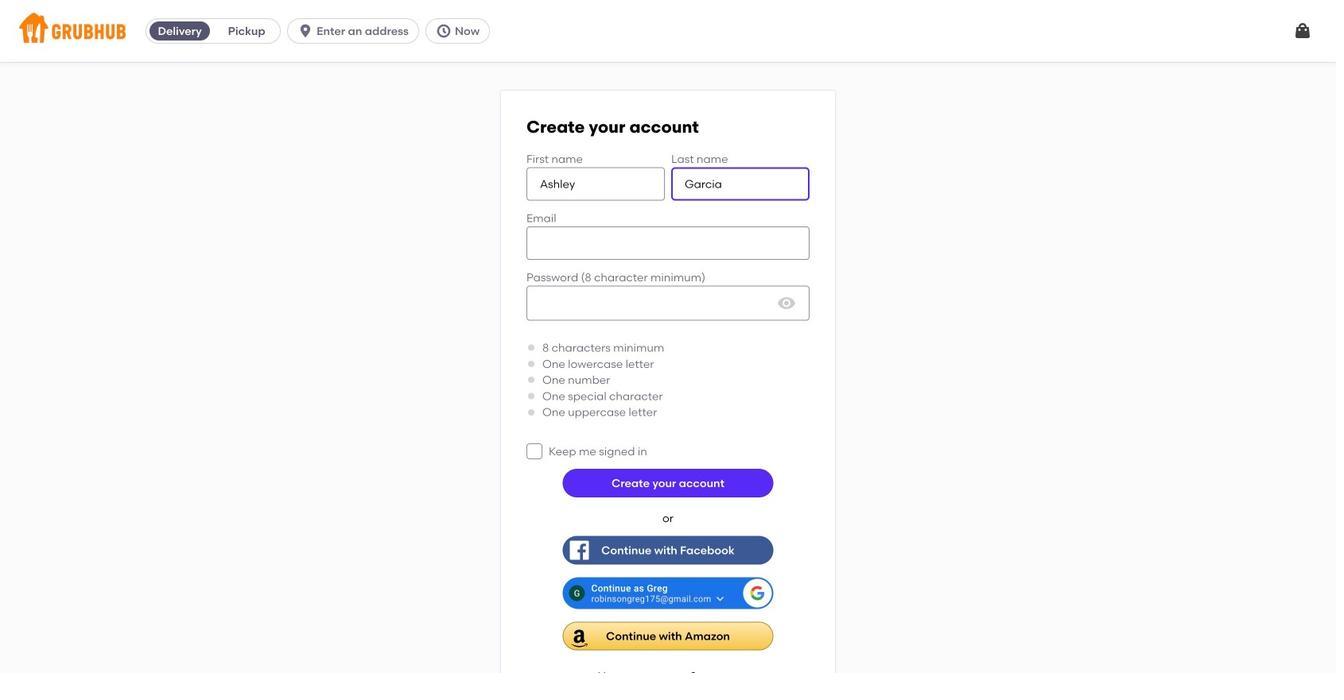 Task type: vqa. For each thing, say whether or not it's contained in the screenshot.
the right svg icon
yes



Task type: locate. For each thing, give the bounding box(es) containing it.
svg image
[[1294, 21, 1313, 41], [436, 23, 452, 39]]

main navigation navigation
[[0, 0, 1337, 62]]

1 horizontal spatial svg image
[[777, 294, 796, 313]]

0 vertical spatial svg image
[[298, 23, 314, 39]]

0 horizontal spatial svg image
[[298, 23, 314, 39]]

svg image inside main navigation navigation
[[298, 23, 314, 39]]

None text field
[[672, 167, 810, 201]]

None password field
[[527, 286, 810, 321]]

svg image
[[298, 23, 314, 39], [777, 294, 796, 313]]

0 horizontal spatial svg image
[[436, 23, 452, 39]]

None text field
[[527, 167, 665, 201]]

None email field
[[527, 227, 810, 260]]



Task type: describe. For each thing, give the bounding box(es) containing it.
1 horizontal spatial svg image
[[1294, 21, 1313, 41]]

1 vertical spatial svg image
[[777, 294, 796, 313]]



